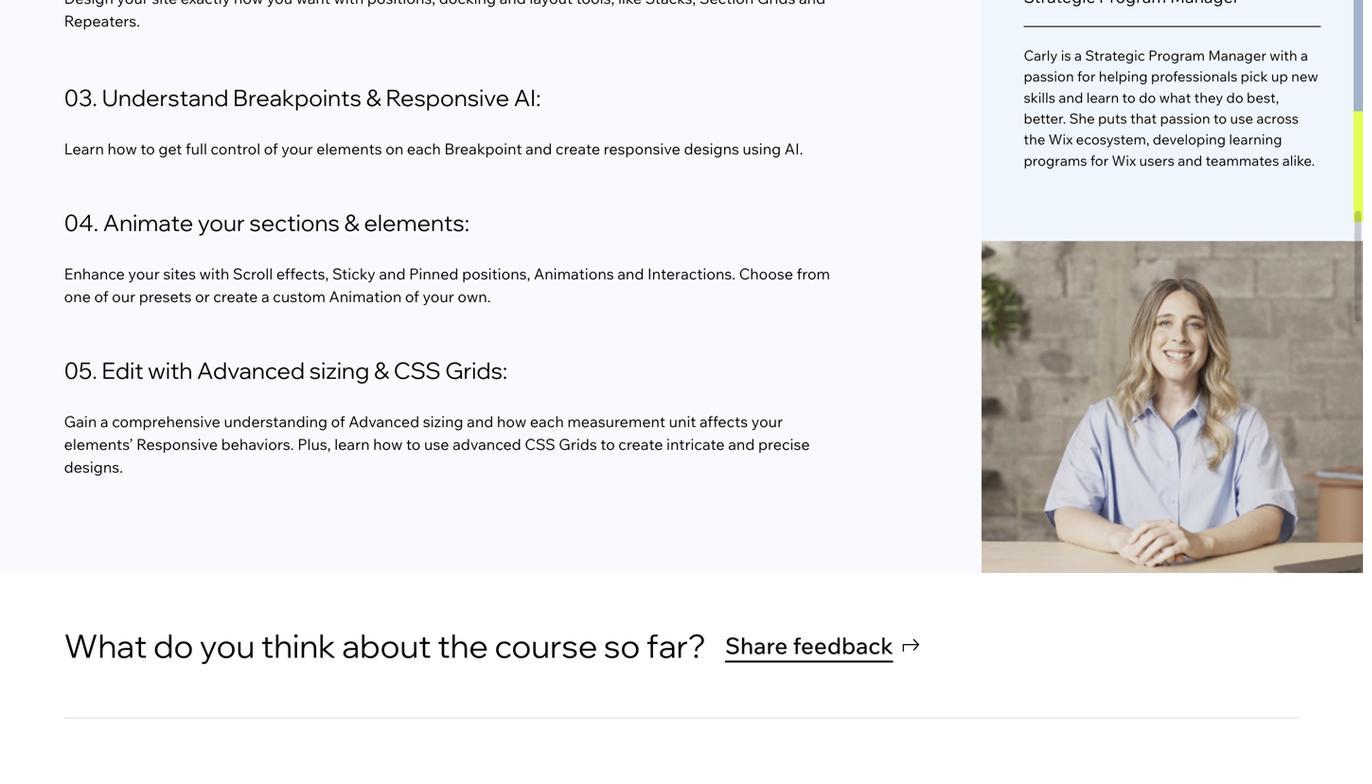 Task type: describe. For each thing, give the bounding box(es) containing it.
pinned
[[409, 264, 459, 283]]

elements'
[[64, 435, 133, 454]]

1 horizontal spatial do
[[1140, 89, 1157, 106]]

they
[[1195, 89, 1224, 106]]

ecosystem,
[[1077, 131, 1150, 148]]

repeaters.
[[64, 11, 140, 30]]

ai.
[[785, 139, 804, 158]]

understand
[[102, 83, 229, 112]]

positions, inside enhance your sites with scroll effects, sticky and pinned positions, animations and interactions. choose from one of our presets or create a custom animation of your own.
[[462, 264, 531, 283]]

section
[[700, 0, 754, 8]]

1 vertical spatial for
[[1091, 152, 1109, 169]]

to left advanced at the bottom
[[406, 435, 421, 454]]

to down measurement on the bottom
[[601, 435, 615, 454]]

think
[[261, 625, 336, 666]]

the inside 'carly is a strategic program manager with a passion for helping professionals pick up new skills and learn to do what they do best, better. she puts that passion to use across the wix ecosystem, developing learning programs for wix users and teammates alike.'
[[1024, 131, 1046, 148]]

or
[[195, 287, 210, 306]]

new
[[1292, 68, 1319, 85]]

04.
[[64, 208, 99, 237]]

and right section
[[799, 0, 826, 8]]

that
[[1131, 110, 1158, 127]]

04. animate your sections & elements:
[[64, 208, 470, 237]]

a right the is
[[1075, 46, 1083, 64]]

and up she at top right
[[1059, 89, 1084, 106]]

breakpoints
[[233, 83, 362, 112]]

far?
[[647, 625, 707, 666]]

you inside design your site exactly how you want with positions, docking and layout tools, like stacks, section grids and repeaters.
[[267, 0, 293, 8]]

our
[[112, 287, 136, 306]]

design your site exactly how you want with positions, docking and layout tools, like stacks, section grids and repeaters.
[[64, 0, 829, 30]]

0 horizontal spatial css
[[394, 356, 441, 385]]

with inside enhance your sites with scroll effects, sticky and pinned positions, animations and interactions. choose from one of our presets or create a custom animation of your own.
[[199, 264, 230, 283]]

designs.
[[64, 458, 123, 476]]

using
[[743, 139, 782, 158]]

docking
[[439, 0, 496, 8]]

create inside enhance your sites with scroll effects, sticky and pinned positions, animations and interactions. choose from one of our presets or create a custom animation of your own.
[[213, 287, 258, 306]]

use inside gain a comprehensive understanding of advanced sizing and how each measurement unit affects your elements' responsive behaviors. plus, learn how to use advanced css grids to create intricate and precise designs.
[[424, 435, 449, 454]]

helping
[[1099, 68, 1149, 85]]

custom
[[273, 287, 326, 306]]

learning
[[1230, 131, 1283, 148]]

use inside 'carly is a strategic program manager with a passion for helping professionals pick up new skills and learn to do what they do best, better. she puts that passion to use across the wix ecosystem, developing learning programs for wix users and teammates alike.'
[[1231, 110, 1254, 127]]

animate
[[103, 208, 193, 237]]

course
[[495, 625, 598, 666]]

intricate
[[667, 435, 725, 454]]

positions, inside design your site exactly how you want with positions, docking and layout tools, like stacks, section grids and repeaters.
[[367, 0, 436, 8]]

plus,
[[298, 435, 331, 454]]

05. edit with advanced sizing & css grids:
[[64, 356, 508, 385]]

1 horizontal spatial create
[[556, 139, 601, 158]]

presets
[[139, 287, 192, 306]]

0 horizontal spatial advanced
[[197, 356, 305, 385]]

up
[[1272, 68, 1289, 85]]

0 vertical spatial &
[[366, 83, 382, 112]]

animations
[[534, 264, 614, 283]]

2 horizontal spatial do
[[1227, 89, 1244, 106]]

users
[[1140, 152, 1175, 169]]

affects
[[700, 412, 748, 431]]

what
[[64, 625, 147, 666]]

0 horizontal spatial wix
[[1049, 131, 1073, 148]]

sites
[[163, 264, 196, 283]]

css inside gain a comprehensive understanding of advanced sizing and how each measurement unit affects your elements' responsive behaviors. plus, learn how to use advanced css grids to create intricate and precise designs.
[[525, 435, 556, 454]]

to down "helping"
[[1123, 89, 1136, 106]]

sizing inside gain a comprehensive understanding of advanced sizing and how each measurement unit affects your elements' responsive behaviors. plus, learn how to use advanced css grids to create intricate and precise designs.
[[423, 412, 464, 431]]

like
[[618, 0, 642, 8]]

scroll
[[233, 264, 273, 283]]

0 vertical spatial passion
[[1024, 68, 1075, 85]]

about
[[342, 625, 432, 666]]

of left the our
[[94, 287, 108, 306]]

from
[[797, 264, 831, 283]]

what do you think about the course so far?
[[64, 625, 707, 666]]

full
[[186, 139, 207, 158]]

best,
[[1247, 89, 1280, 106]]

animation
[[329, 287, 402, 306]]

and down affects
[[729, 435, 755, 454]]

so
[[604, 625, 641, 666]]

ai:
[[514, 83, 541, 112]]

carly
[[1024, 46, 1058, 64]]

to left get
[[141, 139, 155, 158]]

your down "breakpoints"
[[282, 139, 313, 158]]

teammates
[[1206, 152, 1280, 169]]

0 vertical spatial for
[[1078, 68, 1096, 85]]

your inside gain a comprehensive understanding of advanced sizing and how each measurement unit affects your elements' responsive behaviors. plus, learn how to use advanced css grids to create intricate and precise designs.
[[752, 412, 783, 431]]

1 vertical spatial wix
[[1113, 152, 1137, 169]]

manager
[[1209, 46, 1267, 64]]

skills
[[1024, 89, 1056, 106]]

your down the pinned on the left top of page
[[423, 287, 454, 306]]

one
[[64, 287, 91, 306]]

how inside design your site exactly how you want with positions, docking and layout tools, like stacks, section grids and repeaters.
[[234, 0, 264, 8]]

layout
[[530, 0, 573, 8]]

edit
[[102, 356, 144, 385]]

and down developing
[[1179, 152, 1203, 169]]

1 horizontal spatial responsive
[[386, 83, 510, 112]]

exactly
[[181, 0, 230, 8]]

with inside 'carly is a strategic program manager with a passion for helping professionals pick up new skills and learn to do what they do best, better. she puts that passion to use across the wix ecosystem, developing learning programs for wix users and teammates alike.'
[[1270, 46, 1298, 64]]

1 vertical spatial &
[[344, 208, 360, 237]]

get
[[159, 139, 182, 158]]

programs
[[1024, 152, 1088, 169]]

enhance your sites with scroll effects, sticky and pinned positions, animations and interactions. choose from one of our presets or create a custom animation of your own.
[[64, 264, 834, 306]]

and right animations
[[618, 264, 644, 283]]

create inside gain a comprehensive understanding of advanced sizing and how each measurement unit affects your elements' responsive behaviors. plus, learn how to use advanced css grids to create intricate and precise designs.
[[619, 435, 663, 454]]

05.
[[64, 356, 97, 385]]

your up scroll
[[198, 208, 245, 237]]

gain
[[64, 412, 97, 431]]

is
[[1062, 46, 1072, 64]]

a inside enhance your sites with scroll effects, sticky and pinned positions, animations and interactions. choose from one of our presets or create a custom animation of your own.
[[261, 287, 270, 306]]



Task type: vqa. For each thing, say whether or not it's contained in the screenshot.
the bottommost the Name
no



Task type: locate. For each thing, give the bounding box(es) containing it.
strategic
[[1086, 46, 1146, 64]]

1 vertical spatial the
[[438, 625, 489, 666]]

program
[[1149, 46, 1206, 64]]

1 vertical spatial css
[[525, 435, 556, 454]]

0 horizontal spatial responsive
[[136, 435, 218, 454]]

you left the "want"
[[267, 0, 293, 8]]

with up up
[[1270, 46, 1298, 64]]

the
[[1024, 131, 1046, 148], [438, 625, 489, 666]]

how right the plus, on the left bottom of the page
[[373, 435, 403, 454]]

what
[[1160, 89, 1192, 106]]

better.
[[1024, 110, 1067, 127]]

do right what
[[153, 625, 194, 666]]

professionals
[[1152, 68, 1238, 85]]

create
[[556, 139, 601, 158], [213, 287, 258, 306], [619, 435, 663, 454]]

1 vertical spatial learn
[[335, 435, 370, 454]]

grids inside design your site exactly how you want with positions, docking and layout tools, like stacks, section grids and repeaters.
[[758, 0, 796, 8]]

0 vertical spatial sizing
[[309, 356, 370, 385]]

of down the pinned on the left top of page
[[405, 287, 419, 306]]

with up or
[[199, 264, 230, 283]]

0 horizontal spatial each
[[407, 139, 441, 158]]

sizing up advanced at the bottom
[[423, 412, 464, 431]]

share feedback button
[[726, 628, 922, 662]]

passion down the "carly"
[[1024, 68, 1075, 85]]

0 horizontal spatial positions,
[[367, 0, 436, 8]]

0 vertical spatial learn
[[1087, 89, 1120, 106]]

breakpoint
[[445, 139, 522, 158]]

sizing
[[309, 356, 370, 385], [423, 412, 464, 431]]

how right learn
[[107, 139, 137, 158]]

advanced
[[197, 356, 305, 385], [349, 412, 420, 431]]

0 horizontal spatial sizing
[[309, 356, 370, 385]]

measurement
[[568, 412, 666, 431]]

developing
[[1153, 131, 1227, 148]]

sizing up the plus, on the left bottom of the page
[[309, 356, 370, 385]]

0 horizontal spatial learn
[[335, 435, 370, 454]]

alike.
[[1283, 152, 1316, 169]]

0 vertical spatial positions,
[[367, 0, 436, 8]]

pick
[[1241, 68, 1269, 85]]

do
[[1140, 89, 1157, 106], [1227, 89, 1244, 106], [153, 625, 194, 666]]

puts
[[1099, 110, 1128, 127]]

with inside design your site exactly how you want with positions, docking and layout tools, like stacks, section grids and repeaters.
[[334, 0, 364, 8]]

enhance
[[64, 264, 125, 283]]

1 vertical spatial you
[[200, 625, 255, 666]]

1 horizontal spatial learn
[[1087, 89, 1120, 106]]

your inside design your site exactly how you want with positions, docking and layout tools, like stacks, section grids and repeaters.
[[117, 0, 149, 8]]

own.
[[458, 287, 491, 306]]

0 vertical spatial responsive
[[386, 83, 510, 112]]

how up advanced at the bottom
[[497, 412, 527, 431]]

with
[[334, 0, 364, 8], [1270, 46, 1298, 64], [199, 264, 230, 283], [148, 356, 193, 385]]

1 vertical spatial positions,
[[462, 264, 531, 283]]

do up that at the right top
[[1140, 89, 1157, 106]]

of right understanding
[[331, 412, 345, 431]]

0 horizontal spatial use
[[424, 435, 449, 454]]

your left site
[[117, 0, 149, 8]]

learn how to get full control of your elements on each breakpoint and create responsive designs using ai.
[[64, 139, 804, 158]]

each left measurement on the bottom
[[530, 412, 564, 431]]

advanced
[[453, 435, 522, 454]]

unit
[[669, 412, 697, 431]]

for down strategic in the right of the page
[[1078, 68, 1096, 85]]

of right control
[[264, 139, 278, 158]]

understanding
[[224, 412, 328, 431]]

a up elements'
[[100, 412, 109, 431]]

a
[[1075, 46, 1083, 64], [1301, 46, 1309, 64], [261, 287, 270, 306], [100, 412, 109, 431]]

wix up "programs"
[[1049, 131, 1073, 148]]

learn
[[1087, 89, 1120, 106], [335, 435, 370, 454]]

a inside gain a comprehensive understanding of advanced sizing and how each measurement unit affects your elements' responsive behaviors. plus, learn how to use advanced css grids to create intricate and precise designs.
[[100, 412, 109, 431]]

elements
[[317, 139, 382, 158]]

on
[[386, 139, 404, 158]]

across
[[1257, 110, 1300, 127]]

responsive down comprehensive on the bottom of page
[[136, 435, 218, 454]]

and
[[500, 0, 526, 8], [799, 0, 826, 8], [1059, 89, 1084, 106], [526, 139, 553, 158], [1179, 152, 1203, 169], [379, 264, 406, 283], [618, 264, 644, 283], [467, 412, 494, 431], [729, 435, 755, 454]]

1 horizontal spatial use
[[1231, 110, 1254, 127]]

create left responsive
[[556, 139, 601, 158]]

0 horizontal spatial grids
[[559, 435, 597, 454]]

0 vertical spatial the
[[1024, 131, 1046, 148]]

&
[[366, 83, 382, 112], [344, 208, 360, 237], [374, 356, 389, 385]]

2 vertical spatial &
[[374, 356, 389, 385]]

0 horizontal spatial do
[[153, 625, 194, 666]]

how
[[234, 0, 264, 8], [107, 139, 137, 158], [497, 412, 527, 431], [373, 435, 403, 454]]

0 vertical spatial each
[[407, 139, 441, 158]]

and down ai:
[[526, 139, 553, 158]]

css left grids:
[[394, 356, 441, 385]]

interactions.
[[648, 264, 736, 283]]

advanced inside gain a comprehensive understanding of advanced sizing and how each measurement unit affects your elements' responsive behaviors. plus, learn how to use advanced css grids to create intricate and precise designs.
[[349, 412, 420, 431]]

& up the sticky
[[344, 208, 360, 237]]

1 vertical spatial use
[[424, 435, 449, 454]]

grids right section
[[758, 0, 796, 8]]

precise
[[759, 435, 810, 454]]

stacks,
[[646, 0, 696, 8]]

tools,
[[577, 0, 615, 8]]

carly is a strategic program manager with a passion for helping professionals pick up new skills and learn to do what they do best, better. she puts that passion to use across the wix ecosystem, developing learning programs for wix users and teammates alike.
[[1024, 46, 1319, 169]]

create down measurement on the bottom
[[619, 435, 663, 454]]

0 horizontal spatial you
[[200, 625, 255, 666]]

gain a comprehensive understanding of advanced sizing and how each measurement unit affects your elements' responsive behaviors. plus, learn how to use advanced css grids to create intricate and precise designs.
[[64, 412, 814, 476]]

responsive up learn how to get full control of your elements on each breakpoint and create responsive designs using ai.
[[386, 83, 510, 112]]

the down 'better.'
[[1024, 131, 1046, 148]]

0 horizontal spatial create
[[213, 287, 258, 306]]

1 horizontal spatial the
[[1024, 131, 1046, 148]]

to down they
[[1214, 110, 1228, 127]]

0 horizontal spatial passion
[[1024, 68, 1075, 85]]

1 horizontal spatial css
[[525, 435, 556, 454]]

comprehensive
[[112, 412, 221, 431]]

responsive
[[604, 139, 681, 158]]

a up new
[[1301, 46, 1309, 64]]

0 vertical spatial use
[[1231, 110, 1254, 127]]

0 vertical spatial create
[[556, 139, 601, 158]]

wix
[[1049, 131, 1073, 148], [1113, 152, 1137, 169]]

& up elements
[[366, 83, 382, 112]]

css
[[394, 356, 441, 385], [525, 435, 556, 454]]

wix down ecosystem,
[[1113, 152, 1137, 169]]

effects,
[[276, 264, 329, 283]]

with right the "want"
[[334, 0, 364, 8]]

grids:
[[446, 356, 508, 385]]

sticky
[[332, 264, 376, 283]]

1 vertical spatial sizing
[[423, 412, 464, 431]]

choose
[[739, 264, 794, 283]]

you left think at left bottom
[[200, 625, 255, 666]]

sections
[[249, 208, 340, 237]]

grids inside gain a comprehensive understanding of advanced sizing and how each measurement unit affects your elements' responsive behaviors. plus, learn how to use advanced css grids to create intricate and precise designs.
[[559, 435, 597, 454]]

1 vertical spatial responsive
[[136, 435, 218, 454]]

learn up puts
[[1087, 89, 1120, 106]]

the right about
[[438, 625, 489, 666]]

designs
[[684, 139, 740, 158]]

share feedback
[[726, 631, 894, 660]]

2 horizontal spatial create
[[619, 435, 663, 454]]

feedback
[[793, 631, 894, 660]]

do right they
[[1227, 89, 1244, 106]]

2 vertical spatial create
[[619, 435, 663, 454]]

use left advanced at the bottom
[[424, 435, 449, 454]]

use up learning in the top of the page
[[1231, 110, 1254, 127]]

1 horizontal spatial each
[[530, 412, 564, 431]]

learn inside 'carly is a strategic program manager with a passion for helping professionals pick up new skills and learn to do what they do best, better. she puts that passion to use across the wix ecosystem, developing learning programs for wix users and teammates alike.'
[[1087, 89, 1120, 106]]

design
[[64, 0, 114, 8]]

03.
[[64, 83, 97, 112]]

1 horizontal spatial grids
[[758, 0, 796, 8]]

how right exactly
[[234, 0, 264, 8]]

0 vertical spatial grids
[[758, 0, 796, 8]]

passion
[[1024, 68, 1075, 85], [1161, 110, 1211, 127]]

1 vertical spatial each
[[530, 412, 564, 431]]

a down scroll
[[261, 287, 270, 306]]

1 horizontal spatial passion
[[1161, 110, 1211, 127]]

want
[[296, 0, 330, 8]]

each right the on
[[407, 139, 441, 158]]

of inside gain a comprehensive understanding of advanced sizing and how each measurement unit affects your elements' responsive behaviors. plus, learn how to use advanced css grids to create intricate and precise designs.
[[331, 412, 345, 431]]

share
[[726, 631, 788, 660]]

0 vertical spatial advanced
[[197, 356, 305, 385]]

your
[[117, 0, 149, 8], [282, 139, 313, 158], [198, 208, 245, 237], [128, 264, 160, 283], [423, 287, 454, 306], [752, 412, 783, 431]]

for down ecosystem,
[[1091, 152, 1109, 169]]

0 vertical spatial css
[[394, 356, 441, 385]]

1 vertical spatial grids
[[559, 435, 597, 454]]

0 horizontal spatial the
[[438, 625, 489, 666]]

03. understand breakpoints & responsive ai:
[[64, 83, 541, 112]]

and left layout
[[500, 0, 526, 8]]

& down animation
[[374, 356, 389, 385]]

1 vertical spatial passion
[[1161, 110, 1211, 127]]

learn
[[64, 139, 104, 158]]

0 vertical spatial wix
[[1049, 131, 1073, 148]]

0 vertical spatial you
[[267, 0, 293, 8]]

grids down measurement on the bottom
[[559, 435, 597, 454]]

create down scroll
[[213, 287, 258, 306]]

behaviors.
[[221, 435, 294, 454]]

1 horizontal spatial sizing
[[423, 412, 464, 431]]

1 horizontal spatial positions,
[[462, 264, 531, 283]]

1 horizontal spatial advanced
[[349, 412, 420, 431]]

passion up developing
[[1161, 110, 1211, 127]]

1 vertical spatial advanced
[[349, 412, 420, 431]]

she
[[1070, 110, 1096, 127]]

control
[[211, 139, 261, 158]]

learn inside gain a comprehensive understanding of advanced sizing and how each measurement unit affects your elements' responsive behaviors. plus, learn how to use advanced css grids to create intricate and precise designs.
[[335, 435, 370, 454]]

responsive inside gain a comprehensive understanding of advanced sizing and how each measurement unit affects your elements' responsive behaviors. plus, learn how to use advanced css grids to create intricate and precise designs.
[[136, 435, 218, 454]]

responsive
[[386, 83, 510, 112], [136, 435, 218, 454]]

learn right the plus, on the left bottom of the page
[[335, 435, 370, 454]]

1 horizontal spatial you
[[267, 0, 293, 8]]

and up advanced at the bottom
[[467, 412, 494, 431]]

your up precise
[[752, 412, 783, 431]]

1 vertical spatial create
[[213, 287, 258, 306]]

css right advanced at the bottom
[[525, 435, 556, 454]]

and up animation
[[379, 264, 406, 283]]

each inside gain a comprehensive understanding of advanced sizing and how each measurement unit affects your elements' responsive behaviors. plus, learn how to use advanced css grids to create intricate and precise designs.
[[530, 412, 564, 431]]

site
[[152, 0, 177, 8]]

with right edit
[[148, 356, 193, 385]]

positions, left docking
[[367, 0, 436, 8]]

positions, up own.
[[462, 264, 531, 283]]

your up the our
[[128, 264, 160, 283]]

1 horizontal spatial wix
[[1113, 152, 1137, 169]]



